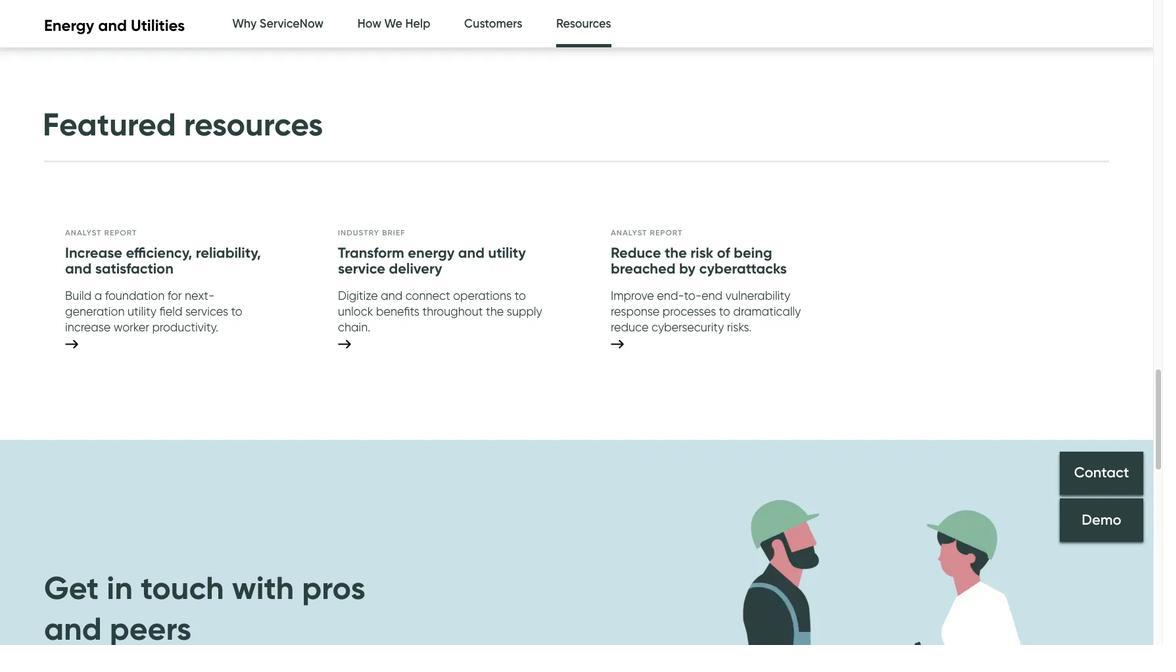 Task type: vqa. For each thing, say whether or not it's contained in the screenshot.
Breached
yes



Task type: describe. For each thing, give the bounding box(es) containing it.
unlock
[[338, 305, 373, 318]]

demo link
[[1060, 498, 1144, 542]]

pros
[[302, 568, 366, 607]]

supply
[[507, 305, 542, 318]]

transform energy and utility service delivery
[[338, 244, 526, 277]]

why
[[232, 16, 257, 31]]

end
[[702, 289, 723, 303]]

by
[[679, 260, 696, 277]]

response
[[611, 305, 660, 318]]

a
[[95, 289, 102, 303]]

digitize and connect operations to unlock benefits throughout the supply chain.
[[338, 289, 542, 334]]

efficiency,
[[126, 244, 192, 262]]

resources
[[184, 105, 323, 144]]

and inside get in touch with pros and peers
[[44, 609, 102, 645]]

demo
[[1082, 511, 1122, 529]]

we
[[384, 16, 402, 31]]

productivity.
[[152, 320, 219, 334]]

cybersecurity
[[652, 320, 724, 334]]

help
[[405, 16, 430, 31]]

reduce
[[611, 244, 661, 262]]

chain.
[[338, 320, 370, 334]]

in
[[107, 568, 133, 607]]

operations
[[453, 289, 512, 303]]

improve end-to-end vulnerability response processes to dramatically reduce cybersecurity risks.
[[611, 289, 801, 334]]

customers
[[464, 16, 523, 31]]

reduce
[[611, 320, 649, 334]]

throughout
[[423, 305, 483, 318]]

peers
[[110, 609, 191, 645]]

get
[[44, 568, 99, 607]]

improve
[[611, 289, 654, 303]]

why servicenow
[[232, 16, 324, 31]]

for
[[168, 289, 182, 303]]

reduce the risk of being breached by cyberattacks
[[611, 244, 787, 277]]

increase efficiency, reliability, and satisfaction
[[65, 244, 261, 277]]

to inside build a foundation for next- generation utility field services to increase worker productivity.
[[231, 305, 243, 318]]

end-
[[657, 289, 684, 303]]

build
[[65, 289, 92, 303]]

vulnerability
[[726, 289, 791, 303]]

connect
[[406, 289, 450, 303]]

foundation
[[105, 289, 165, 303]]

dramatically
[[733, 305, 801, 318]]

transform
[[338, 244, 404, 262]]

how
[[358, 16, 381, 31]]

benefits
[[376, 305, 420, 318]]



Task type: locate. For each thing, give the bounding box(es) containing it.
1 horizontal spatial to
[[515, 289, 526, 303]]

build a foundation for next- generation utility field services to increase worker productivity.
[[65, 289, 243, 334]]

the down operations
[[486, 305, 504, 318]]

contact link
[[1060, 452, 1144, 495]]

increase
[[65, 320, 111, 334]]

1 vertical spatial utility
[[128, 305, 157, 318]]

to up supply
[[515, 289, 526, 303]]

get in touch with pros and peers
[[44, 568, 366, 645]]

touch
[[141, 568, 224, 607]]

contact
[[1074, 464, 1129, 482]]

energy
[[408, 244, 455, 262]]

service
[[338, 260, 385, 277]]

breached
[[611, 260, 676, 277]]

1 horizontal spatial utility
[[488, 244, 526, 262]]

utility
[[488, 244, 526, 262], [128, 305, 157, 318]]

risk
[[691, 244, 714, 262]]

utility down foundation on the top of page
[[128, 305, 157, 318]]

1 horizontal spatial the
[[665, 244, 687, 262]]

utility inside build a foundation for next- generation utility field services to increase worker productivity.
[[128, 305, 157, 318]]

featured
[[43, 105, 176, 144]]

digitize
[[338, 289, 378, 303]]

why servicenow link
[[232, 0, 324, 48]]

and inside increase efficiency, reliability, and satisfaction
[[65, 260, 92, 277]]

0 horizontal spatial utility
[[128, 305, 157, 318]]

increase
[[65, 244, 122, 262]]

to inside the improve end-to-end vulnerability response processes to dramatically reduce cybersecurity risks.
[[719, 305, 730, 318]]

energy and utilities
[[44, 16, 185, 35]]

how we help
[[358, 16, 430, 31]]

to down end
[[719, 305, 730, 318]]

field
[[159, 305, 182, 318]]

to
[[515, 289, 526, 303], [231, 305, 243, 318], [719, 305, 730, 318]]

to inside digitize and connect operations to unlock benefits throughout the supply chain.
[[515, 289, 526, 303]]

1 vertical spatial the
[[486, 305, 504, 318]]

featured resources
[[43, 105, 323, 144]]

how we help link
[[358, 0, 430, 48]]

0 vertical spatial the
[[665, 244, 687, 262]]

2 horizontal spatial to
[[719, 305, 730, 318]]

and
[[98, 16, 127, 35], [458, 244, 485, 262], [65, 260, 92, 277], [381, 289, 403, 303], [44, 609, 102, 645]]

worker
[[114, 320, 149, 334]]

customers link
[[464, 0, 523, 48]]

next-
[[185, 289, 215, 303]]

two utility workers discussing energy it solutions. image
[[629, 440, 1123, 645]]

servicenow
[[260, 16, 324, 31]]

resources
[[556, 16, 611, 31]]

of
[[717, 244, 730, 262]]

delivery
[[389, 260, 442, 277]]

and inside transform energy and utility service delivery
[[458, 244, 485, 262]]

services
[[185, 305, 228, 318]]

processes
[[663, 305, 716, 318]]

utility inside transform energy and utility service delivery
[[488, 244, 526, 262]]

the inside digitize and connect operations to unlock benefits throughout the supply chain.
[[486, 305, 504, 318]]

the left risk
[[665, 244, 687, 262]]

risks.
[[727, 320, 752, 334]]

the
[[665, 244, 687, 262], [486, 305, 504, 318]]

the inside reduce the risk of being breached by cyberattacks
[[665, 244, 687, 262]]

cyberattacks
[[699, 260, 787, 277]]

utilities
[[131, 16, 185, 35]]

and inside digitize and connect operations to unlock benefits throughout the supply chain.
[[381, 289, 403, 303]]

satisfaction
[[95, 260, 174, 277]]

utility up operations
[[488, 244, 526, 262]]

0 horizontal spatial the
[[486, 305, 504, 318]]

being
[[734, 244, 772, 262]]

energy
[[44, 16, 94, 35]]

reliability,
[[196, 244, 261, 262]]

to-
[[684, 289, 702, 303]]

with
[[232, 568, 294, 607]]

resources link
[[556, 0, 611, 51]]

0 vertical spatial utility
[[488, 244, 526, 262]]

0 horizontal spatial to
[[231, 305, 243, 318]]

to right services
[[231, 305, 243, 318]]

generation
[[65, 305, 125, 318]]



